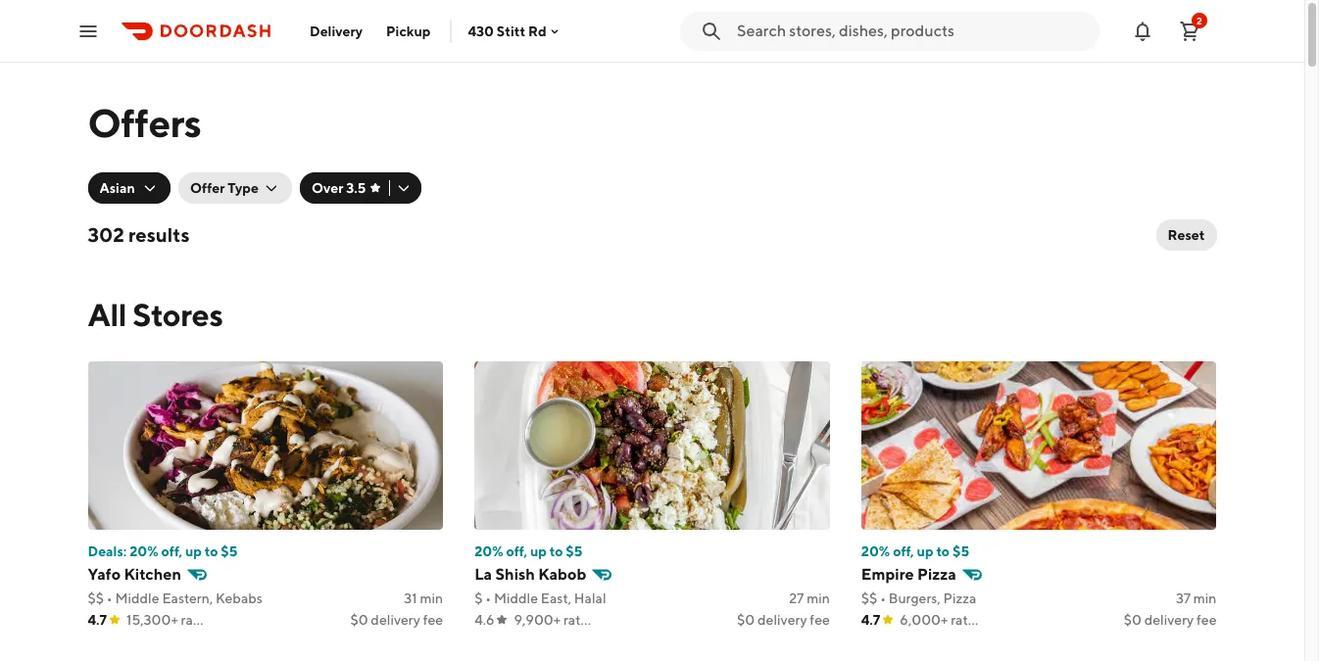 Task type: locate. For each thing, give the bounding box(es) containing it.
1 vertical spatial pizza
[[944, 591, 977, 607]]

2 $5 from the left
[[566, 544, 583, 560]]

1 horizontal spatial delivery
[[758, 613, 808, 629]]

1 off, from the left
[[161, 544, 183, 560]]

2 delivery from the left
[[758, 613, 808, 629]]

•
[[107, 591, 112, 607], [486, 591, 491, 607], [881, 591, 887, 607]]

• down empire
[[881, 591, 887, 607]]

3 $0 delivery fee from the left
[[1124, 613, 1217, 629]]

ratings right 6,000+
[[951, 613, 994, 629]]

2 • from the left
[[486, 591, 491, 607]]

pizza up 6,000+ ratings
[[944, 591, 977, 607]]

$0 delivery fee
[[350, 613, 443, 629], [737, 613, 830, 629], [1124, 613, 1217, 629]]

0 horizontal spatial 4.7
[[88, 613, 107, 629]]

to up empire pizza at right bottom
[[937, 544, 950, 560]]

up up eastern,
[[185, 544, 202, 560]]

0 horizontal spatial off,
[[161, 544, 183, 560]]

1 horizontal spatial $0
[[737, 613, 755, 629]]

pickup button
[[375, 15, 443, 47]]

fee for yafo kitchen
[[423, 613, 443, 629]]

1 $$ from the left
[[88, 591, 104, 607]]

2 $0 from the left
[[737, 613, 755, 629]]

$5 up kabob
[[566, 544, 583, 560]]

20%
[[130, 544, 159, 560], [475, 544, 504, 560], [862, 544, 891, 560]]

31 min
[[404, 591, 443, 607]]

ratings down halal
[[564, 613, 606, 629]]

2 horizontal spatial to
[[937, 544, 950, 560]]

2 horizontal spatial fee
[[1197, 613, 1217, 629]]

ratings for yafo kitchen
[[181, 613, 224, 629]]

notification bell image
[[1132, 19, 1155, 43]]

fee down 27 min
[[810, 613, 830, 629]]

0 horizontal spatial to
[[205, 544, 218, 560]]

$0
[[350, 613, 368, 629], [737, 613, 755, 629], [1124, 613, 1142, 629]]

1 horizontal spatial 4.7
[[862, 613, 881, 629]]

1 delivery from the left
[[371, 613, 421, 629]]

1 horizontal spatial 20%
[[475, 544, 504, 560]]

2 horizontal spatial $0 delivery fee
[[1124, 613, 1217, 629]]

fee down 37 min
[[1197, 613, 1217, 629]]

3 $5 from the left
[[953, 544, 970, 560]]

to
[[205, 544, 218, 560], [550, 544, 563, 560], [937, 544, 950, 560]]

middle down yafo kitchen
[[115, 591, 159, 607]]

1 horizontal spatial to
[[550, 544, 563, 560]]

1 $0 delivery fee from the left
[[350, 613, 443, 629]]

1 horizontal spatial $5
[[566, 544, 583, 560]]

middle for shish
[[494, 591, 538, 607]]

2 4.7 from the left
[[862, 613, 881, 629]]

2 fee from the left
[[810, 613, 830, 629]]

3 fee from the left
[[1197, 613, 1217, 629]]

4.7 for empire pizza
[[862, 613, 881, 629]]

up up la shish kabob
[[530, 544, 547, 560]]

20% off, up to $5 for shish
[[475, 544, 583, 560]]

middle
[[115, 591, 159, 607], [494, 591, 538, 607]]

1 horizontal spatial $$
[[862, 591, 878, 607]]

3 • from the left
[[881, 591, 887, 607]]

1 20% from the left
[[130, 544, 159, 560]]

9,900+ ratings
[[514, 613, 606, 629]]

pizza
[[918, 566, 957, 584], [944, 591, 977, 607]]

0 horizontal spatial fee
[[423, 613, 443, 629]]

min
[[420, 591, 443, 607], [807, 591, 830, 607], [1194, 591, 1217, 607]]

2 ratings from the left
[[564, 613, 606, 629]]

4.7
[[88, 613, 107, 629], [862, 613, 881, 629]]

up up empire pizza at right bottom
[[917, 544, 934, 560]]

1 horizontal spatial $0 delivery fee
[[737, 613, 830, 629]]

27 min
[[790, 591, 830, 607]]

27
[[790, 591, 804, 607]]

20% off, up to $5 up la shish kabob
[[475, 544, 583, 560]]

0 horizontal spatial 20%
[[130, 544, 159, 560]]

• down 'yafo'
[[107, 591, 112, 607]]

$0 delivery fee down 37
[[1124, 613, 1217, 629]]

2 horizontal spatial $0
[[1124, 613, 1142, 629]]

0 vertical spatial pizza
[[918, 566, 957, 584]]

to up eastern,
[[205, 544, 218, 560]]

1 horizontal spatial ratings
[[564, 613, 606, 629]]

3 up from the left
[[917, 544, 934, 560]]

1 ratings from the left
[[181, 613, 224, 629]]

2 horizontal spatial up
[[917, 544, 934, 560]]

kitchen
[[124, 566, 181, 584]]

2 horizontal spatial ratings
[[951, 613, 994, 629]]

up for empire
[[917, 544, 934, 560]]

3 off, from the left
[[894, 544, 915, 560]]

$$
[[88, 591, 104, 607], [862, 591, 878, 607]]

asian
[[100, 180, 135, 196]]

1 min from the left
[[420, 591, 443, 607]]

1 horizontal spatial 20% off, up to $5
[[862, 544, 970, 560]]

1 • from the left
[[107, 591, 112, 607]]

0 horizontal spatial •
[[107, 591, 112, 607]]

2 off, from the left
[[506, 544, 528, 560]]

$5 up empire pizza at right bottom
[[953, 544, 970, 560]]

0 horizontal spatial $$
[[88, 591, 104, 607]]

$5 for empire
[[953, 544, 970, 560]]

delivery down 27 at the bottom
[[758, 613, 808, 629]]

15,300+ ratings
[[127, 613, 224, 629]]

la
[[475, 566, 492, 584]]

2 up from the left
[[530, 544, 547, 560]]

4.7 down empire
[[862, 613, 881, 629]]

0 horizontal spatial middle
[[115, 591, 159, 607]]

0 horizontal spatial ratings
[[181, 613, 224, 629]]

1 horizontal spatial min
[[807, 591, 830, 607]]

1 horizontal spatial fee
[[810, 613, 830, 629]]

deals:
[[88, 544, 127, 560]]

off, up kitchen
[[161, 544, 183, 560]]

middle for kitchen
[[115, 591, 159, 607]]

3 delivery from the left
[[1145, 613, 1195, 629]]

ratings down eastern,
[[181, 613, 224, 629]]

type
[[228, 180, 259, 196]]

2 horizontal spatial •
[[881, 591, 887, 607]]

0 horizontal spatial $5
[[221, 544, 238, 560]]

fee down 31 min
[[423, 613, 443, 629]]

middle down shish
[[494, 591, 538, 607]]

2 horizontal spatial min
[[1194, 591, 1217, 607]]

empire
[[862, 566, 915, 584]]

$$ down empire
[[862, 591, 878, 607]]

1 20% off, up to $5 from the left
[[475, 544, 583, 560]]

$0 for empire pizza
[[1124, 613, 1142, 629]]

2 horizontal spatial $5
[[953, 544, 970, 560]]

over 3.5 button
[[300, 173, 422, 204]]

37 min
[[1177, 591, 1217, 607]]

1 fee from the left
[[423, 613, 443, 629]]

$0 delivery fee for la shish kabob
[[737, 613, 830, 629]]

reset
[[1168, 228, 1206, 243]]

off,
[[161, 544, 183, 560], [506, 544, 528, 560], [894, 544, 915, 560]]

1 horizontal spatial up
[[530, 544, 547, 560]]

1 horizontal spatial middle
[[494, 591, 538, 607]]

1 horizontal spatial off,
[[506, 544, 528, 560]]

$0 delivery fee down 27 at the bottom
[[737, 613, 830, 629]]

20% up la
[[475, 544, 504, 560]]

2 horizontal spatial off,
[[894, 544, 915, 560]]

0 horizontal spatial delivery
[[371, 613, 421, 629]]

0 horizontal spatial 20% off, up to $5
[[475, 544, 583, 560]]

0 horizontal spatial $0
[[350, 613, 368, 629]]

20% up kitchen
[[130, 544, 159, 560]]

2 middle from the left
[[494, 591, 538, 607]]

up
[[185, 544, 202, 560], [530, 544, 547, 560], [917, 544, 934, 560]]

up for la
[[530, 544, 547, 560]]

$$ • burgers, pizza
[[862, 591, 977, 607]]

all
[[88, 296, 127, 333]]

3 ratings from the left
[[951, 613, 994, 629]]

offer type
[[190, 180, 259, 196]]

deals: 20% off, up to $5
[[88, 544, 238, 560]]

$5 for la
[[566, 544, 583, 560]]

pickup
[[386, 23, 431, 39]]

off, up shish
[[506, 544, 528, 560]]

fee
[[423, 613, 443, 629], [810, 613, 830, 629], [1197, 613, 1217, 629]]

2 20% from the left
[[475, 544, 504, 560]]

delivery
[[310, 23, 363, 39]]

delivery down 31
[[371, 613, 421, 629]]

off, up empire pizza at right bottom
[[894, 544, 915, 560]]

20% up empire
[[862, 544, 891, 560]]

3 $0 from the left
[[1124, 613, 1142, 629]]

$5
[[221, 544, 238, 560], [566, 544, 583, 560], [953, 544, 970, 560]]

430
[[468, 23, 494, 39]]

3 min from the left
[[1194, 591, 1217, 607]]

0 horizontal spatial up
[[185, 544, 202, 560]]

min right 31
[[420, 591, 443, 607]]

delivery down 37
[[1145, 613, 1195, 629]]

$$ down 'yafo'
[[88, 591, 104, 607]]

min right 27 at the bottom
[[807, 591, 830, 607]]

2 min from the left
[[807, 591, 830, 607]]

2 horizontal spatial delivery
[[1145, 613, 1195, 629]]

3 20% from the left
[[862, 544, 891, 560]]

20% off, up to $5
[[475, 544, 583, 560], [862, 544, 970, 560]]

1 horizontal spatial •
[[486, 591, 491, 607]]

to up kabob
[[550, 544, 563, 560]]

to for empire pizza
[[937, 544, 950, 560]]

reset button
[[1157, 220, 1217, 251]]

la shish kabob
[[475, 566, 587, 584]]

0 horizontal spatial min
[[420, 591, 443, 607]]

kabob
[[539, 566, 587, 584]]

3 to from the left
[[937, 544, 950, 560]]

2 20% off, up to $5 from the left
[[862, 544, 970, 560]]

20% off, up to $5 up empire pizza at right bottom
[[862, 544, 970, 560]]

• right $
[[486, 591, 491, 607]]

6,000+
[[901, 613, 949, 629]]

1 up from the left
[[185, 544, 202, 560]]

2 $0 delivery fee from the left
[[737, 613, 830, 629]]

• for la
[[486, 591, 491, 607]]

2 horizontal spatial 20%
[[862, 544, 891, 560]]

over 3.5
[[312, 180, 366, 196]]

430 stitt rd
[[468, 23, 547, 39]]

1 middle from the left
[[115, 591, 159, 607]]

3.5
[[346, 180, 366, 196]]

off, for empire pizza
[[894, 544, 915, 560]]

1 $5 from the left
[[221, 544, 238, 560]]

$5 up kebabs
[[221, 544, 238, 560]]

rd
[[529, 23, 547, 39]]

302 results
[[88, 224, 190, 246]]

0 horizontal spatial $0 delivery fee
[[350, 613, 443, 629]]

2 $$ from the left
[[862, 591, 878, 607]]

4.6
[[475, 613, 495, 629]]

1 $0 from the left
[[350, 613, 368, 629]]

min right 37
[[1194, 591, 1217, 607]]

ratings
[[181, 613, 224, 629], [564, 613, 606, 629], [951, 613, 994, 629]]

pizza up $$ • burgers, pizza
[[918, 566, 957, 584]]

4.7 down 'yafo'
[[88, 613, 107, 629]]

stitt
[[497, 23, 526, 39]]

2 to from the left
[[550, 544, 563, 560]]

delivery
[[371, 613, 421, 629], [758, 613, 808, 629], [1145, 613, 1195, 629]]

$0 delivery fee down 31
[[350, 613, 443, 629]]

1 4.7 from the left
[[88, 613, 107, 629]]



Task type: vqa. For each thing, say whether or not it's contained in the screenshot.
'Quinoa'
no



Task type: describe. For each thing, give the bounding box(es) containing it.
$0 delivery fee for yafo kitchen
[[350, 613, 443, 629]]

shish
[[496, 566, 535, 584]]

offer type button
[[178, 173, 292, 204]]

2 items, open order cart image
[[1179, 19, 1202, 43]]

$0 delivery fee for empire pizza
[[1124, 613, 1217, 629]]

delivery button
[[298, 15, 375, 47]]

over
[[312, 180, 344, 196]]

burgers,
[[889, 591, 941, 607]]

2 button
[[1171, 11, 1210, 51]]

2
[[1197, 14, 1203, 26]]

yafo kitchen
[[88, 566, 181, 584]]

• for yafo
[[107, 591, 112, 607]]

off, for la shish kabob
[[506, 544, 528, 560]]

halal
[[575, 591, 607, 607]]

20% off, up to $5 for pizza
[[862, 544, 970, 560]]

$0 for yafo kitchen
[[350, 613, 368, 629]]

6,000+ ratings
[[901, 613, 994, 629]]

to for la shish kabob
[[550, 544, 563, 560]]

37
[[1177, 591, 1191, 607]]

kebabs
[[216, 591, 263, 607]]

$
[[475, 591, 483, 607]]

9,900+
[[514, 613, 561, 629]]

empire pizza
[[862, 566, 957, 584]]

1 to from the left
[[205, 544, 218, 560]]

302
[[88, 224, 124, 246]]

min for yafo kitchen
[[420, 591, 443, 607]]

delivery for la shish kabob
[[758, 613, 808, 629]]

$ • middle east, halal
[[475, 591, 607, 607]]

offer
[[190, 180, 225, 196]]

delivery for yafo kitchen
[[371, 613, 421, 629]]

$$ • middle eastern, kebabs
[[88, 591, 263, 607]]

fee for la shish kabob
[[810, 613, 830, 629]]

asian button
[[88, 173, 171, 204]]

430 stitt rd button
[[468, 23, 562, 39]]

31
[[404, 591, 417, 607]]

ratings for empire pizza
[[951, 613, 994, 629]]

min for la shish kabob
[[807, 591, 830, 607]]

fee for empire pizza
[[1197, 613, 1217, 629]]

yafo
[[88, 566, 121, 584]]

20% for empire pizza
[[862, 544, 891, 560]]

20% for la shish kabob
[[475, 544, 504, 560]]

$$ for yafo kitchen
[[88, 591, 104, 607]]

offers
[[88, 100, 202, 146]]

$0 for la shish kabob
[[737, 613, 755, 629]]

ratings for la shish kabob
[[564, 613, 606, 629]]

delivery for empire pizza
[[1145, 613, 1195, 629]]

eastern,
[[162, 591, 213, 607]]

min for empire pizza
[[1194, 591, 1217, 607]]

all stores
[[88, 296, 223, 333]]

4.7 for yafo kitchen
[[88, 613, 107, 629]]

Store search: begin typing to search for stores available on DoorDash text field
[[737, 20, 1089, 42]]

$$ for empire pizza
[[862, 591, 878, 607]]

15,300+
[[127, 613, 178, 629]]

east,
[[541, 591, 572, 607]]

results
[[128, 224, 190, 246]]

open menu image
[[76, 19, 100, 43]]

• for empire
[[881, 591, 887, 607]]

stores
[[133, 296, 223, 333]]



